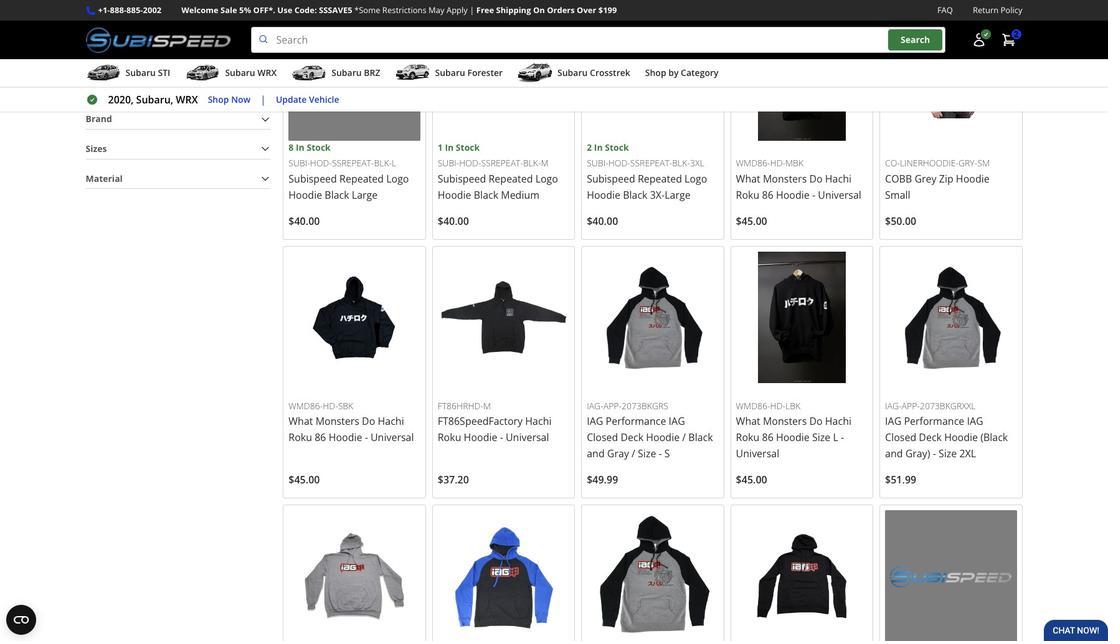Task type: vqa. For each thing, say whether or not it's contained in the screenshot.
What Monsters Do Hachi Roku 86 Hoodie Size L - Universal 86
yes



Task type: locate. For each thing, give the bounding box(es) containing it.
2 subaru from the left
[[225, 67, 255, 79]]

and left gray
[[587, 447, 605, 461]]

1 horizontal spatial subi-
[[438, 157, 459, 169]]

app- up gray
[[604, 400, 622, 412]]

1 horizontal spatial wrx
[[258, 67, 277, 79]]

1 vertical spatial shop
[[208, 93, 229, 105]]

subi- inside 8 in stock subi-hod-ssrepeat-blk-l subispeed repeated logo hoodie black large
[[289, 157, 310, 169]]

- inside iag-app-2073bkgrs iag performance iag closed deck hoodie / black and gray  / size - s
[[659, 447, 662, 461]]

performance inside iag-app-2073bkgrs iag performance iag closed deck hoodie / black and gray  / size - s
[[606, 415, 666, 428]]

hoodie down the gry-
[[956, 172, 990, 186]]

l
[[392, 157, 396, 169], [833, 431, 839, 445]]

universal inside the what monsters do hachi roku 86 hoodie size l - universal
[[736, 447, 780, 461]]

1 hod- from the left
[[310, 157, 332, 169]]

- inside wmd86-hd-sbk what monsters do hachi roku 86 hoodie - universal
[[365, 431, 368, 445]]

monsters for what monsters do hachi roku 86 hoodie size l - universal
[[763, 415, 807, 428]]

2 inside "2" button
[[1014, 28, 1019, 40]]

sssave5
[[319, 4, 352, 16]]

3 repeated from the left
[[638, 172, 682, 186]]

0 horizontal spatial $40.00
[[289, 214, 320, 228]]

and inside iag-app-2073bkgrs iag performance iag closed deck hoodie / black and gray  / size - s
[[587, 447, 605, 461]]

0 horizontal spatial and
[[587, 447, 605, 461]]

2 horizontal spatial repeated
[[638, 172, 682, 186]]

closed up gray)
[[886, 431, 917, 445]]

ssrepeat- inside 8 in stock subi-hod-ssrepeat-blk-l subispeed repeated logo hoodie black large
[[332, 157, 374, 169]]

3 subi- from the left
[[587, 157, 609, 169]]

monsters down lbk
[[763, 415, 807, 428]]

blk-
[[374, 157, 392, 169], [523, 157, 541, 169], [673, 157, 690, 169]]

size inside the what monsters do hachi roku 86 hoodie size l - universal
[[813, 431, 831, 445]]

1 horizontal spatial 2
[[1014, 28, 1019, 40]]

closed inside iag-app-2073bkgrs iag performance iag closed deck hoodie / black and gray  / size - s
[[587, 431, 618, 445]]

1 horizontal spatial hod-
[[459, 157, 481, 169]]

iag- inside iag-app-2073bkgrxxl iag performance iag closed deck hoodie (black and gray) - size 2xl
[[886, 400, 902, 412]]

- inside iag-app-2073bkgrxxl iag performance iag closed deck hoodie (black and gray) - size 2xl
[[933, 447, 936, 461]]

86
[[762, 188, 774, 202], [315, 431, 326, 445], [762, 431, 774, 445]]

0 horizontal spatial ssrepeat-
[[332, 157, 374, 169]]

in inside 8 in stock subi-hod-ssrepeat-blk-l subispeed repeated logo hoodie black large
[[296, 141, 305, 153]]

3 hod- from the left
[[609, 157, 631, 169]]

1 blk- from the left
[[374, 157, 392, 169]]

0 horizontal spatial in
[[296, 141, 305, 153]]

$45.00
[[736, 214, 768, 228], [289, 473, 320, 487], [736, 473, 768, 487]]

5 subaru from the left
[[558, 67, 588, 79]]

1 horizontal spatial closed
[[886, 431, 917, 445]]

1 horizontal spatial deck
[[919, 431, 942, 445]]

subaru
[[126, 67, 156, 79], [225, 67, 255, 79], [332, 67, 362, 79], [435, 67, 465, 79], [558, 67, 588, 79]]

universal inside wmd86-hd-sbk what monsters do hachi roku 86 hoodie - universal
[[371, 431, 414, 445]]

do
[[810, 172, 823, 186], [362, 415, 375, 428], [810, 415, 823, 428]]

0 horizontal spatial wrx
[[176, 93, 198, 107]]

universal
[[818, 188, 862, 202], [371, 431, 414, 445], [506, 431, 549, 445], [736, 447, 780, 461]]

deck up gray)
[[919, 431, 942, 445]]

0 horizontal spatial shop
[[208, 93, 229, 105]]

roku inside what monsters do hachi roku 86 hoodie - universal
[[736, 188, 760, 202]]

deck for -
[[919, 431, 942, 445]]

1 stock from the left
[[307, 141, 331, 153]]

2 horizontal spatial ssrepeat-
[[631, 157, 673, 169]]

2 hod- from the left
[[459, 157, 481, 169]]

m
[[541, 157, 549, 169], [484, 400, 491, 412]]

0 vertical spatial shop
[[645, 67, 667, 79]]

1 horizontal spatial iag-
[[886, 400, 902, 412]]

deck for gray
[[621, 431, 644, 445]]

black inside 2 in stock subi-hod-ssrepeat-blk-3xl subispeed repeated logo hoodie black 3x-large
[[623, 188, 648, 202]]

hachi for what monsters do hachi roku 86 hoodie - universal
[[826, 172, 852, 186]]

$45.00 for what monsters do hachi roku 86 hoodie - universal
[[736, 214, 768, 228]]

| left free at the top of page
[[470, 4, 474, 16]]

gray)
[[906, 447, 931, 461]]

blk- for large
[[374, 157, 392, 169]]

sbk
[[338, 400, 353, 412]]

in for subispeed repeated logo hoodie black 3x-large
[[594, 141, 603, 153]]

iag- left 2073bkgrs
[[587, 400, 604, 412]]

1 vertical spatial m
[[484, 400, 491, 412]]

hod-
[[310, 157, 332, 169], [459, 157, 481, 169], [609, 157, 631, 169]]

iag-
[[587, 400, 604, 412], [886, 400, 902, 412]]

subaru for subaru brz
[[332, 67, 362, 79]]

3 stock from the left
[[605, 141, 629, 153]]

1 horizontal spatial /
[[683, 431, 686, 445]]

what monsters do hachi roku 86 hoodie size l - universal image
[[736, 252, 868, 383]]

- inside what monsters do hachi roku 86 hoodie - universal
[[813, 188, 816, 202]]

1 subaru from the left
[[126, 67, 156, 79]]

2 iag- from the left
[[886, 400, 902, 412]]

1 in from the left
[[296, 141, 305, 153]]

logo inside 8 in stock subi-hod-ssrepeat-blk-l subispeed repeated logo hoodie black large
[[386, 172, 409, 186]]

$45.00 for what monsters do hachi roku 86 hoodie size l - universal
[[736, 473, 768, 487]]

+1-
[[98, 4, 110, 16]]

in inside 2 in stock subi-hod-ssrepeat-blk-3xl subispeed repeated logo hoodie black 3x-large
[[594, 141, 603, 153]]

0 vertical spatial wrx
[[258, 67, 277, 79]]

black
[[325, 188, 349, 202], [474, 188, 499, 202], [623, 188, 648, 202], [689, 431, 713, 445]]

2 $40.00 from the left
[[438, 214, 469, 228]]

3 $40.00 from the left
[[587, 214, 618, 228]]

hoodie inside iag-app-2073bkgrs iag performance iag closed deck hoodie / black and gray  / size - s
[[646, 431, 680, 445]]

roku inside the what monsters do hachi roku 86 hoodie size l - universal
[[736, 431, 760, 445]]

| right the now
[[261, 93, 266, 107]]

hod- inside 8 in stock subi-hod-ssrepeat-blk-l subispeed repeated logo hoodie black large
[[310, 157, 332, 169]]

may
[[429, 4, 445, 16]]

1 horizontal spatial and
[[886, 447, 903, 461]]

0 vertical spatial what monsters do hachi roku 86 hoodie - universal image
[[736, 9, 868, 141]]

hachi inside "ft86hrhd-m ft86speedfactory hachi roku hoodie - universal"
[[525, 415, 552, 428]]

0 vertical spatial m
[[541, 157, 549, 169]]

l inside 8 in stock subi-hod-ssrepeat-blk-l subispeed repeated logo hoodie black large
[[392, 157, 396, 169]]

1 large from the left
[[352, 188, 378, 202]]

repeated inside 8 in stock subi-hod-ssrepeat-blk-l subispeed repeated logo hoodie black large
[[340, 172, 384, 186]]

+1-888-885-2002
[[98, 4, 162, 16]]

wmd86-hd-lbk
[[736, 400, 801, 412]]

what inside the what monsters do hachi roku 86 hoodie size l - universal
[[736, 415, 761, 428]]

wmd86- left lbk
[[736, 400, 771, 412]]

l inside the what monsters do hachi roku 86 hoodie size l - universal
[[833, 431, 839, 445]]

welcome
[[181, 4, 219, 16]]

restrictions
[[383, 4, 427, 16]]

hd-
[[771, 157, 786, 169], [323, 400, 338, 412], [771, 400, 786, 412]]

blk- inside 1 in stock subi-hod-ssrepeat-blk-m subispeed repeated logo hoodie black medium
[[523, 157, 541, 169]]

blk- inside 2 in stock subi-hod-ssrepeat-blk-3xl subispeed repeated logo hoodie black 3x-large
[[673, 157, 690, 169]]

$50.00
[[886, 214, 917, 228]]

1 horizontal spatial m
[[541, 157, 549, 169]]

category
[[681, 67, 719, 79]]

iag-app-2073bkgrs iag performance iag closed deck hoodie / black and gray  / size - s
[[587, 400, 713, 461]]

2 subispeed from the left
[[438, 172, 486, 186]]

2 for 2
[[1014, 28, 1019, 40]]

black for large
[[325, 188, 349, 202]]

wmd86- for what monsters do hachi roku 86 hoodie - universal
[[736, 157, 771, 169]]

2 for 2 in stock subi-hod-ssrepeat-blk-3xl subispeed repeated logo hoodie black 3x-large
[[587, 141, 592, 153]]

2xl
[[960, 447, 977, 461]]

hoodie up 2xl at right bottom
[[945, 431, 978, 445]]

2 horizontal spatial logo
[[685, 172, 708, 186]]

1 horizontal spatial stock
[[456, 141, 480, 153]]

1 horizontal spatial blk-
[[523, 157, 541, 169]]

1 vertical spatial /
[[632, 447, 636, 461]]

2 inside 2 in stock subi-hod-ssrepeat-blk-3xl subispeed repeated logo hoodie black 3x-large
[[587, 141, 592, 153]]

2 blk- from the left
[[523, 157, 541, 169]]

size inside iag-app-2073bkgrs iag performance iag closed deck hoodie / black and gray  / size - s
[[638, 447, 656, 461]]

1 app- from the left
[[604, 400, 622, 412]]

brz
[[364, 67, 380, 79]]

do inside what monsters do hachi roku 86 hoodie - universal
[[810, 172, 823, 186]]

0 horizontal spatial iag-
[[587, 400, 604, 412]]

in inside 1 in stock subi-hod-ssrepeat-blk-m subispeed repeated logo hoodie black medium
[[445, 141, 454, 153]]

1 vertical spatial what monsters do hachi roku 86 hoodie - universal image
[[289, 252, 420, 383]]

logo
[[386, 172, 409, 186], [536, 172, 558, 186], [685, 172, 708, 186]]

1 horizontal spatial logo
[[536, 172, 558, 186]]

and left gray)
[[886, 447, 903, 461]]

hd- inside wmd86-hd-sbk what monsters do hachi roku 86 hoodie - universal
[[323, 400, 338, 412]]

stock inside 8 in stock subi-hod-ssrepeat-blk-l subispeed repeated logo hoodie black large
[[307, 141, 331, 153]]

hoodie inside what monsters do hachi roku 86 hoodie - universal
[[776, 188, 810, 202]]

1 iag from the left
[[587, 415, 603, 428]]

ssrepeat- for medium
[[481, 157, 523, 169]]

Min text field
[[86, 30, 157, 59]]

logo inside 2 in stock subi-hod-ssrepeat-blk-3xl subispeed repeated logo hoodie black 3x-large
[[685, 172, 708, 186]]

reset button
[[245, 28, 271, 58]]

iag up (black
[[967, 415, 984, 428]]

do for what monsters do hachi roku 86 hoodie - universal
[[810, 172, 823, 186]]

1 ssrepeat- from the left
[[332, 157, 374, 169]]

hod- for subispeed repeated logo hoodie black 3x-large
[[609, 157, 631, 169]]

iag-app-2073bkgrxxl iag performance iag closed deck hoodie (black and gray) - size 2xl
[[886, 400, 1008, 461]]

closed for and
[[587, 431, 618, 445]]

1 horizontal spatial size
[[813, 431, 831, 445]]

sale
[[221, 4, 237, 16]]

2 performance from the left
[[904, 415, 965, 428]]

stock for subispeed repeated logo hoodie black large
[[307, 141, 331, 153]]

hoodie down ft86speedfactory
[[464, 431, 498, 445]]

0 horizontal spatial stock
[[307, 141, 331, 153]]

wrx down the reset button
[[258, 67, 277, 79]]

stock inside 1 in stock subi-hod-ssrepeat-blk-m subispeed repeated logo hoodie black medium
[[456, 141, 480, 153]]

shop for shop by category
[[645, 67, 667, 79]]

stock for subispeed repeated logo hoodie black medium
[[456, 141, 480, 153]]

large inside 2 in stock subi-hod-ssrepeat-blk-3xl subispeed repeated logo hoodie black 3x-large
[[665, 188, 691, 202]]

iag- for iag performance iag closed deck hoodie (black and gray) - size 2xl
[[886, 400, 902, 412]]

hachi inside what monsters do hachi roku 86 hoodie - universal
[[826, 172, 852, 186]]

2 repeated from the left
[[489, 172, 533, 186]]

roku inside "ft86hrhd-m ft86speedfactory hachi roku hoodie - universal"
[[438, 431, 461, 445]]

iag up "$51.99"
[[886, 415, 902, 428]]

1 deck from the left
[[621, 431, 644, 445]]

hoodie down lbk
[[776, 431, 810, 445]]

sizes button
[[86, 140, 271, 159]]

hoodie inside the what monsters do hachi roku 86 hoodie size l - universal
[[776, 431, 810, 445]]

ssrepeat- inside 2 in stock subi-hod-ssrepeat-blk-3xl subispeed repeated logo hoodie black 3x-large
[[631, 157, 673, 169]]

4 subaru from the left
[[435, 67, 465, 79]]

1 closed from the left
[[587, 431, 618, 445]]

iag up the '$49.99'
[[587, 415, 603, 428]]

cobb
[[886, 172, 912, 186]]

ssrepeat-
[[332, 157, 374, 169], [481, 157, 523, 169], [631, 157, 673, 169]]

closed for gray)
[[886, 431, 917, 445]]

1 horizontal spatial app-
[[902, 400, 920, 412]]

-
[[813, 188, 816, 202], [365, 431, 368, 445], [500, 431, 503, 445], [841, 431, 844, 445], [659, 447, 662, 461], [933, 447, 936, 461]]

m inside "ft86hrhd-m ft86speedfactory hachi roku hoodie - universal"
[[484, 400, 491, 412]]

0 horizontal spatial logo
[[386, 172, 409, 186]]

1 horizontal spatial l
[[833, 431, 839, 445]]

3 subaru from the left
[[332, 67, 362, 79]]

wmd86- left mbk
[[736, 157, 771, 169]]

0 horizontal spatial hod-
[[310, 157, 332, 169]]

and inside iag-app-2073bkgrxxl iag performance iag closed deck hoodie (black and gray) - size 2xl
[[886, 447, 903, 461]]

1 logo from the left
[[386, 172, 409, 186]]

0 horizontal spatial app-
[[604, 400, 622, 412]]

app- up gray)
[[902, 400, 920, 412]]

2 horizontal spatial subi-
[[587, 157, 609, 169]]

2 horizontal spatial $40.00
[[587, 214, 618, 228]]

hod- inside 1 in stock subi-hod-ssrepeat-blk-m subispeed repeated logo hoodie black medium
[[459, 157, 481, 169]]

0 vertical spatial l
[[392, 157, 396, 169]]

1 horizontal spatial what monsters do hachi roku 86 hoodie - universal image
[[736, 9, 868, 141]]

hachi inside the what monsters do hachi roku 86 hoodie size l - universal
[[826, 415, 852, 428]]

2 horizontal spatial subispeed
[[587, 172, 635, 186]]

subispeed inside 8 in stock subi-hod-ssrepeat-blk-l subispeed repeated logo hoodie black large
[[289, 172, 337, 186]]

performance down 2073bkgrxxl
[[904, 415, 965, 428]]

hoodie inside "ft86hrhd-m ft86speedfactory hachi roku hoodie - universal"
[[464, 431, 498, 445]]

0 horizontal spatial l
[[392, 157, 396, 169]]

performance inside iag-app-2073bkgrxxl iag performance iag closed deck hoodie (black and gray) - size 2xl
[[904, 415, 965, 428]]

1 horizontal spatial performance
[[904, 415, 965, 428]]

repeated inside 2 in stock subi-hod-ssrepeat-blk-3xl subispeed repeated logo hoodie black 3x-large
[[638, 172, 682, 186]]

0 horizontal spatial subi-
[[289, 157, 310, 169]]

2 ssrepeat- from the left
[[481, 157, 523, 169]]

universal inside what monsters do hachi roku 86 hoodie - universal
[[818, 188, 862, 202]]

material
[[86, 172, 123, 184]]

0 horizontal spatial |
[[261, 93, 266, 107]]

wrx inside dropdown button
[[258, 67, 277, 79]]

2 stock from the left
[[456, 141, 480, 153]]

subispeed inside 2 in stock subi-hod-ssrepeat-blk-3xl subispeed repeated logo hoodie black 3x-large
[[587, 172, 635, 186]]

subaru left sti
[[126, 67, 156, 79]]

policy
[[1001, 4, 1023, 16]]

stock for subispeed repeated logo hoodie black 3x-large
[[605, 141, 629, 153]]

app- inside iag-app-2073bkgrxxl iag performance iag closed deck hoodie (black and gray) - size 2xl
[[902, 400, 920, 412]]

0 vertical spatial |
[[470, 4, 474, 16]]

performance down 2073bkgrs
[[606, 415, 666, 428]]

2 subi- from the left
[[438, 157, 459, 169]]

medium
[[501, 188, 540, 202]]

3 blk- from the left
[[673, 157, 690, 169]]

1 horizontal spatial large
[[665, 188, 691, 202]]

subispeed
[[289, 172, 337, 186], [438, 172, 486, 186], [587, 172, 635, 186]]

monsters down the sbk
[[316, 415, 360, 428]]

2 app- from the left
[[902, 400, 920, 412]]

universal inside "ft86hrhd-m ft86speedfactory hachi roku hoodie - universal"
[[506, 431, 549, 445]]

logo inside 1 in stock subi-hod-ssrepeat-blk-m subispeed repeated logo hoodie black medium
[[536, 172, 558, 186]]

3 ssrepeat- from the left
[[631, 157, 673, 169]]

what inside what monsters do hachi roku 86 hoodie - universal
[[736, 172, 761, 186]]

do inside the what monsters do hachi roku 86 hoodie size l - universal
[[810, 415, 823, 428]]

0 horizontal spatial deck
[[621, 431, 644, 445]]

logo for subispeed repeated logo hoodie black large
[[386, 172, 409, 186]]

$40.00
[[289, 214, 320, 228], [438, 214, 469, 228], [587, 214, 618, 228]]

1 $40.00 from the left
[[289, 214, 320, 228]]

1 and from the left
[[587, 447, 605, 461]]

iag performance iag boxer logo hoodie (black) - size 2xl image
[[736, 511, 868, 641]]

shop inside dropdown button
[[645, 67, 667, 79]]

0 vertical spatial 2
[[1014, 28, 1019, 40]]

subispeed inside 1 in stock subi-hod-ssrepeat-blk-m subispeed repeated logo hoodie black medium
[[438, 172, 486, 186]]

lbk
[[786, 400, 801, 412]]

2 logo from the left
[[536, 172, 558, 186]]

0 horizontal spatial repeated
[[340, 172, 384, 186]]

0 horizontal spatial large
[[352, 188, 378, 202]]

2 horizontal spatial blk-
[[673, 157, 690, 169]]

hod- inside 2 in stock subi-hod-ssrepeat-blk-3xl subispeed repeated logo hoodie black 3x-large
[[609, 157, 631, 169]]

wrx up brand dropdown button
[[176, 93, 198, 107]]

5%
[[239, 4, 251, 16]]

0 horizontal spatial closed
[[587, 431, 618, 445]]

apply
[[447, 4, 468, 16]]

subaru left forester
[[435, 67, 465, 79]]

iag- left 2073bkgrxxl
[[886, 400, 902, 412]]

1 horizontal spatial subispeed
[[438, 172, 486, 186]]

repeated inside 1 in stock subi-hod-ssrepeat-blk-m subispeed repeated logo hoodie black medium
[[489, 172, 533, 186]]

closed inside iag-app-2073bkgrxxl iag performance iag closed deck hoodie (black and gray) - size 2xl
[[886, 431, 917, 445]]

hoodie down mbk
[[776, 188, 810, 202]]

material button
[[86, 169, 271, 188]]

shop left the now
[[208, 93, 229, 105]]

2 horizontal spatial size
[[939, 447, 957, 461]]

performance for /
[[606, 415, 666, 428]]

ssrepeat- inside 1 in stock subi-hod-ssrepeat-blk-m subispeed repeated logo hoodie black medium
[[481, 157, 523, 169]]

update vehicle
[[276, 93, 339, 105]]

subispeed for subispeed repeated logo hoodie black medium
[[438, 172, 486, 186]]

hoodie left 3x-
[[587, 188, 621, 202]]

deck inside iag-app-2073bkgrxxl iag performance iag closed deck hoodie (black and gray) - size 2xl
[[919, 431, 942, 445]]

hoodie down the sbk
[[329, 431, 362, 445]]

black inside 8 in stock subi-hod-ssrepeat-blk-l subispeed repeated logo hoodie black large
[[325, 188, 349, 202]]

a subaru sti thumbnail image image
[[86, 64, 121, 82]]

3 logo from the left
[[685, 172, 708, 186]]

3 subispeed from the left
[[587, 172, 635, 186]]

/
[[683, 431, 686, 445], [632, 447, 636, 461]]

subaru left crosstrek
[[558, 67, 588, 79]]

*some restrictions may apply | free shipping on orders over $199
[[355, 4, 617, 16]]

stock inside 2 in stock subi-hod-ssrepeat-blk-3xl subispeed repeated logo hoodie black 3x-large
[[605, 141, 629, 153]]

iag performance iag closed deck hoodie / black and gray  / size - s image
[[587, 252, 719, 383]]

what
[[736, 172, 761, 186], [289, 415, 313, 428], [736, 415, 761, 428]]

0 horizontal spatial size
[[638, 447, 656, 461]]

$199
[[599, 4, 617, 16]]

subaru wrx button
[[185, 62, 277, 87]]

1 performance from the left
[[606, 415, 666, 428]]

large
[[352, 188, 378, 202], [665, 188, 691, 202]]

2 horizontal spatial hod-
[[609, 157, 631, 169]]

86 inside the what monsters do hachi roku 86 hoodie size l - universal
[[762, 431, 774, 445]]

deck up gray
[[621, 431, 644, 445]]

0 horizontal spatial performance
[[606, 415, 666, 428]]

rays gram light dry zip up parker-white-medium image
[[886, 511, 1017, 641]]

1 vertical spatial 2
[[587, 141, 592, 153]]

1 horizontal spatial |
[[470, 4, 474, 16]]

closed up gray
[[587, 431, 618, 445]]

2 closed from the left
[[886, 431, 917, 445]]

1 subi- from the left
[[289, 157, 310, 169]]

in for subispeed repeated logo hoodie black medium
[[445, 141, 454, 153]]

2 horizontal spatial in
[[594, 141, 603, 153]]

3 in from the left
[[594, 141, 603, 153]]

app- inside iag-app-2073bkgrs iag performance iag closed deck hoodie / black and gray  / size - s
[[604, 400, 622, 412]]

what monsters do hachi roku 86 hoodie - universal image
[[736, 9, 868, 141], [289, 252, 420, 383]]

wmd86- left the sbk
[[289, 400, 323, 412]]

blk- inside 8 in stock subi-hod-ssrepeat-blk-l subispeed repeated logo hoodie black large
[[374, 157, 392, 169]]

button image
[[972, 32, 987, 47]]

2 deck from the left
[[919, 431, 942, 445]]

roku
[[736, 188, 760, 202], [289, 431, 312, 445], [438, 431, 461, 445], [736, 431, 760, 445]]

1 repeated from the left
[[340, 172, 384, 186]]

0 horizontal spatial subispeed
[[289, 172, 337, 186]]

subi-
[[289, 157, 310, 169], [438, 157, 459, 169], [587, 157, 609, 169]]

deck inside iag-app-2073bkgrs iag performance iag closed deck hoodie / black and gray  / size - s
[[621, 431, 644, 445]]

86 inside what monsters do hachi roku 86 hoodie - universal
[[762, 188, 774, 202]]

subi- inside 1 in stock subi-hod-ssrepeat-blk-m subispeed repeated logo hoodie black medium
[[438, 157, 459, 169]]

2 and from the left
[[886, 447, 903, 461]]

black inside 1 in stock subi-hod-ssrepeat-blk-m subispeed repeated logo hoodie black medium
[[474, 188, 499, 202]]

1 horizontal spatial ssrepeat-
[[481, 157, 523, 169]]

in for subispeed repeated logo hoodie black large
[[296, 141, 305, 153]]

1 horizontal spatial repeated
[[489, 172, 533, 186]]

wrx
[[258, 67, 277, 79], [176, 93, 198, 107]]

iag- inside iag-app-2073bkgrs iag performance iag closed deck hoodie / black and gray  / size - s
[[587, 400, 604, 412]]

2 large from the left
[[665, 188, 691, 202]]

subaru left brz
[[332, 67, 362, 79]]

hoodie down the 8
[[289, 188, 322, 202]]

monsters inside what monsters do hachi roku 86 hoodie - universal
[[763, 172, 807, 186]]

0 horizontal spatial blk-
[[374, 157, 392, 169]]

subaru up the now
[[225, 67, 255, 79]]

1 horizontal spatial shop
[[645, 67, 667, 79]]

2 in stock subi-hod-ssrepeat-blk-3xl subispeed repeated logo hoodie black 3x-large
[[587, 141, 708, 202]]

+1-888-885-2002 link
[[98, 4, 162, 17]]

closed
[[587, 431, 618, 445], [886, 431, 917, 445]]

|
[[470, 4, 474, 16], [261, 93, 266, 107]]

what monsters do hachi roku 86 hoodie size l - universal
[[736, 415, 852, 461]]

subaru for subaru sti
[[126, 67, 156, 79]]

performance
[[606, 415, 666, 428], [904, 415, 965, 428]]

2 in from the left
[[445, 141, 454, 153]]

hoodie up "s"
[[646, 431, 680, 445]]

shop left by
[[645, 67, 667, 79]]

max
[[164, 16, 182, 28]]

hd- for what monsters do hachi roku 86 hoodie size l - universal
[[771, 400, 786, 412]]

iag up "s"
[[669, 415, 685, 428]]

subispeed for subispeed repeated logo hoodie black large
[[289, 172, 337, 186]]

1 vertical spatial l
[[833, 431, 839, 445]]

0 horizontal spatial 2
[[587, 141, 592, 153]]

1 iag- from the left
[[587, 400, 604, 412]]

hachi
[[826, 172, 852, 186], [378, 415, 404, 428], [525, 415, 552, 428], [826, 415, 852, 428]]

1 horizontal spatial in
[[445, 141, 454, 153]]

hoodie inside co-linerhoodie-gry-sm cobb grey zip hoodie small
[[956, 172, 990, 186]]

subi- inside 2 in stock subi-hod-ssrepeat-blk-3xl subispeed repeated logo hoodie black 3x-large
[[587, 157, 609, 169]]

subispeed repeated logo hoodie black large image
[[289, 9, 420, 141]]

1 horizontal spatial $40.00
[[438, 214, 469, 228]]

hoodie
[[956, 172, 990, 186], [289, 188, 322, 202], [438, 188, 471, 202], [587, 188, 621, 202], [776, 188, 810, 202], [329, 431, 362, 445], [464, 431, 498, 445], [646, 431, 680, 445], [776, 431, 810, 445], [945, 431, 978, 445]]

size inside iag-app-2073bkgrxxl iag performance iag closed deck hoodie (black and gray) - size 2xl
[[939, 447, 957, 461]]

monsters down mbk
[[763, 172, 807, 186]]

do inside wmd86-hd-sbk what monsters do hachi roku 86 hoodie - universal
[[362, 415, 375, 428]]

hoodie down 1
[[438, 188, 471, 202]]

repeated for medium
[[489, 172, 533, 186]]

0 horizontal spatial what monsters do hachi roku 86 hoodie - universal image
[[289, 252, 420, 383]]

in
[[296, 141, 305, 153], [445, 141, 454, 153], [594, 141, 603, 153]]

1 subispeed from the left
[[289, 172, 337, 186]]

monsters inside the what monsters do hachi roku 86 hoodie size l - universal
[[763, 415, 807, 428]]

2 horizontal spatial stock
[[605, 141, 629, 153]]

0 horizontal spatial m
[[484, 400, 491, 412]]



Task type: describe. For each thing, give the bounding box(es) containing it.
subaru brz button
[[292, 62, 380, 87]]

return policy
[[973, 4, 1023, 16]]

app- for iag performance iag closed deck hoodie / black and gray  / size - s
[[604, 400, 622, 412]]

black for medium
[[474, 188, 499, 202]]

$37.20
[[438, 473, 469, 487]]

subaru sti
[[126, 67, 170, 79]]

subaru for subaru crosstrek
[[558, 67, 588, 79]]

linerhoodie-
[[900, 157, 959, 169]]

$40.00 for subispeed repeated logo hoodie black 3x-large
[[587, 214, 618, 228]]

shop now
[[208, 93, 251, 105]]

roku for what monsters do hachi roku 86 hoodie - universal
[[736, 188, 760, 202]]

wmd86- inside wmd86-hd-sbk what monsters do hachi roku 86 hoodie - universal
[[289, 400, 323, 412]]

0 horizontal spatial /
[[632, 447, 636, 461]]

shop by category button
[[645, 62, 719, 87]]

reset
[[245, 36, 271, 49]]

roku for what monsters do hachi roku 86 hoodie size l - universal
[[736, 431, 760, 445]]

brand
[[86, 113, 112, 125]]

1
[[438, 141, 443, 153]]

subaru forester
[[435, 67, 503, 79]]

subi- for subispeed repeated logo hoodie black large
[[289, 157, 310, 169]]

co-
[[886, 157, 900, 169]]

black inside iag-app-2073bkgrs iag performance iag closed deck hoodie / black and gray  / size - s
[[689, 431, 713, 445]]

$40.00 for subispeed repeated logo hoodie black medium
[[438, 214, 469, 228]]

885-
[[127, 4, 143, 16]]

what inside wmd86-hd-sbk what monsters do hachi roku 86 hoodie - universal
[[289, 415, 313, 428]]

subaru,
[[136, 93, 173, 107]]

ft86speedfactory hachi roku hoodie - universal image
[[438, 252, 570, 383]]

iag- for iag performance iag closed deck hoodie / black and gray  / size - s
[[587, 400, 604, 412]]

subaru sti button
[[86, 62, 170, 87]]

monsters for what monsters do hachi roku 86 hoodie - universal
[[763, 172, 807, 186]]

forester
[[468, 67, 503, 79]]

subaru forester button
[[395, 62, 503, 87]]

a subaru crosstrek thumbnail image image
[[518, 64, 553, 82]]

mbk
[[786, 157, 804, 169]]

subi- for subispeed repeated logo hoodie black 3x-large
[[587, 157, 609, 169]]

3x-
[[650, 188, 665, 202]]

search button
[[889, 30, 943, 50]]

hd- for what monsters do hachi roku 86 hoodie - universal
[[771, 157, 786, 169]]

1 vertical spatial |
[[261, 93, 266, 107]]

86 for what monsters do hachi roku 86 hoodie - universal
[[762, 188, 774, 202]]

m inside 1 in stock subi-hod-ssrepeat-blk-m subispeed repeated logo hoodie black medium
[[541, 157, 549, 169]]

welcome sale 5% off*. use code: sssave5
[[181, 4, 352, 16]]

what for what monsters do hachi roku 86 hoodie - universal
[[736, 172, 761, 186]]

- inside "ft86hrhd-m ft86speedfactory hachi roku hoodie - universal"
[[500, 431, 503, 445]]

subispeed repeated logo hoodie black 3x-large image
[[587, 9, 719, 141]]

iag performance iag boxer logo hoodie / oxford / size - m image
[[289, 511, 420, 641]]

return
[[973, 4, 999, 16]]

2 iag from the left
[[669, 415, 685, 428]]

4 iag from the left
[[967, 415, 984, 428]]

2020,
[[108, 93, 134, 107]]

a subaru wrx thumbnail image image
[[185, 64, 220, 82]]

gry-
[[959, 157, 978, 169]]

performance for size
[[904, 415, 965, 428]]

1 in stock subi-hod-ssrepeat-blk-m subispeed repeated logo hoodie black medium
[[438, 141, 558, 202]]

hoodie inside 2 in stock subi-hod-ssrepeat-blk-3xl subispeed repeated logo hoodie black 3x-large
[[587, 188, 621, 202]]

hoodie inside 8 in stock subi-hod-ssrepeat-blk-l subispeed repeated logo hoodie black large
[[289, 188, 322, 202]]

a subaru forester thumbnail image image
[[395, 64, 430, 82]]

888-
[[110, 4, 127, 16]]

2002
[[143, 4, 162, 16]]

a subaru brz thumbnail image image
[[292, 64, 327, 82]]

shop by category
[[645, 67, 719, 79]]

monsters inside wmd86-hd-sbk what monsters do hachi roku 86 hoodie - universal
[[316, 415, 360, 428]]

ft86speedfactory
[[438, 415, 523, 428]]

subaru wrx
[[225, 67, 277, 79]]

update
[[276, 93, 307, 105]]

subaru brz
[[332, 67, 380, 79]]

repeated for 3x-
[[638, 172, 682, 186]]

*some
[[355, 4, 380, 16]]

logo for subispeed repeated logo hoodie black medium
[[536, 172, 558, 186]]

ssrepeat- for large
[[332, 157, 374, 169]]

minimum slider
[[86, 0, 98, 9]]

hachi for ft86hrhd-m ft86speedfactory hachi roku hoodie - universal
[[525, 415, 552, 428]]

2073bkgrxxl
[[920, 400, 976, 412]]

zip
[[940, 172, 954, 186]]

roku for ft86hrhd-m ft86speedfactory hachi roku hoodie - universal
[[438, 431, 461, 445]]

wmd86-hd-sbk what monsters do hachi roku 86 hoodie - universal
[[289, 400, 414, 445]]

what for what monsters do hachi roku 86 hoodie size l - universal
[[736, 415, 761, 428]]

86 for what monsters do hachi roku 86 hoodie size l - universal
[[762, 431, 774, 445]]

blk- for medium
[[523, 157, 541, 169]]

by
[[669, 67, 679, 79]]

hoodie inside 1 in stock subi-hod-ssrepeat-blk-m subispeed repeated logo hoodie black medium
[[438, 188, 471, 202]]

(black
[[981, 431, 1008, 445]]

subispeed for subispeed repeated logo hoodie black 3x-large
[[587, 172, 635, 186]]

vehicle
[[309, 93, 339, 105]]

update vehicle button
[[276, 93, 339, 107]]

what monsters do hachi roku 86 hoodie - universal
[[736, 172, 862, 202]]

orders
[[547, 4, 575, 16]]

hod- for subispeed repeated logo hoodie black large
[[310, 157, 332, 169]]

2 button
[[995, 27, 1023, 52]]

Max text field
[[164, 30, 235, 59]]

code:
[[295, 4, 317, 16]]

black for 3x-
[[623, 188, 648, 202]]

subaru crosstrek button
[[518, 62, 630, 87]]

ft86hrhd-m ft86speedfactory hachi roku hoodie - universal
[[438, 400, 552, 445]]

brand button
[[86, 110, 271, 129]]

gray
[[607, 447, 629, 461]]

shop now link
[[208, 93, 251, 107]]

large inside 8 in stock subi-hod-ssrepeat-blk-l subispeed repeated logo hoodie black large
[[352, 188, 378, 202]]

2020, subaru, wrx
[[108, 93, 198, 107]]

2073bkgrs
[[622, 400, 669, 412]]

86 inside wmd86-hd-sbk what monsters do hachi roku 86 hoodie - universal
[[315, 431, 326, 445]]

ssrepeat- for 3x-
[[631, 157, 673, 169]]

shop for shop now
[[208, 93, 229, 105]]

grey
[[915, 172, 937, 186]]

shipping
[[496, 4, 531, 16]]

return policy link
[[973, 4, 1023, 17]]

subaru crosstrek
[[558, 67, 630, 79]]

crosstrek
[[590, 67, 630, 79]]

use
[[278, 4, 292, 16]]

wmd86- for what monsters do hachi roku 86 hoodie size l - universal
[[736, 400, 771, 412]]

do for what monsters do hachi roku 86 hoodie size l - universal
[[810, 415, 823, 428]]

subi- for subispeed repeated logo hoodie black medium
[[438, 157, 459, 169]]

ft86hrhd-
[[438, 400, 484, 412]]

0 vertical spatial /
[[683, 431, 686, 445]]

min
[[86, 16, 102, 28]]

$40.00 for subispeed repeated logo hoodie black large
[[289, 214, 320, 228]]

hoodie inside wmd86-hd-sbk what monsters do hachi roku 86 hoodie - universal
[[329, 431, 362, 445]]

s
[[665, 447, 670, 461]]

blk- for 3x-
[[673, 157, 690, 169]]

$51.99
[[886, 473, 917, 487]]

iag performance iag closed deck hoodie (black and gray) - size 2xl image
[[886, 252, 1017, 384]]

faq
[[938, 4, 953, 16]]

on
[[533, 4, 545, 16]]

roku inside wmd86-hd-sbk what monsters do hachi roku 86 hoodie - universal
[[289, 431, 312, 445]]

logo for subispeed repeated logo hoodie black 3x-large
[[685, 172, 708, 186]]

sizes
[[86, 143, 107, 154]]

8
[[289, 141, 294, 153]]

1 vertical spatial wrx
[[176, 93, 198, 107]]

repeated for large
[[340, 172, 384, 186]]

free
[[477, 4, 494, 16]]

search input field
[[251, 27, 946, 53]]

8 in stock subi-hod-ssrepeat-blk-l subispeed repeated logo hoodie black large
[[289, 141, 409, 202]]

iag performance iag closed deck hoodie / black and gray  / size - m image
[[587, 511, 719, 641]]

hachi for what monsters do hachi roku 86 hoodie size l - universal
[[826, 415, 852, 428]]

subispeed logo image
[[86, 27, 231, 53]]

subaru for subaru forester
[[435, 67, 465, 79]]

subaru for subaru wrx
[[225, 67, 255, 79]]

subispeed repeated logo hoodie black medium image
[[438, 9, 570, 141]]

co-linerhoodie-gry-sm cobb grey zip hoodie small
[[886, 157, 990, 202]]

maximum slider
[[258, 0, 271, 9]]

open widget image
[[6, 605, 36, 635]]

hachi inside wmd86-hd-sbk what monsters do hachi roku 86 hoodie - universal
[[378, 415, 404, 428]]

3 iag from the left
[[886, 415, 902, 428]]

faq link
[[938, 4, 953, 17]]

search
[[901, 34, 931, 46]]

$49.99
[[587, 473, 618, 487]]

sti
[[158, 67, 170, 79]]

iag performance iag boxer logo hoodie / black and blue / size - s image
[[438, 511, 570, 641]]

hod- for subispeed repeated logo hoodie black medium
[[459, 157, 481, 169]]

hoodie inside iag-app-2073bkgrxxl iag performance iag closed deck hoodie (black and gray) - size 2xl
[[945, 431, 978, 445]]

app- for iag performance iag closed deck hoodie (black and gray) - size 2xl
[[902, 400, 920, 412]]

cobb grey zip hoodie small image
[[886, 9, 1017, 141]]

- inside the what monsters do hachi roku 86 hoodie size l - universal
[[841, 431, 844, 445]]

small
[[886, 188, 911, 202]]



